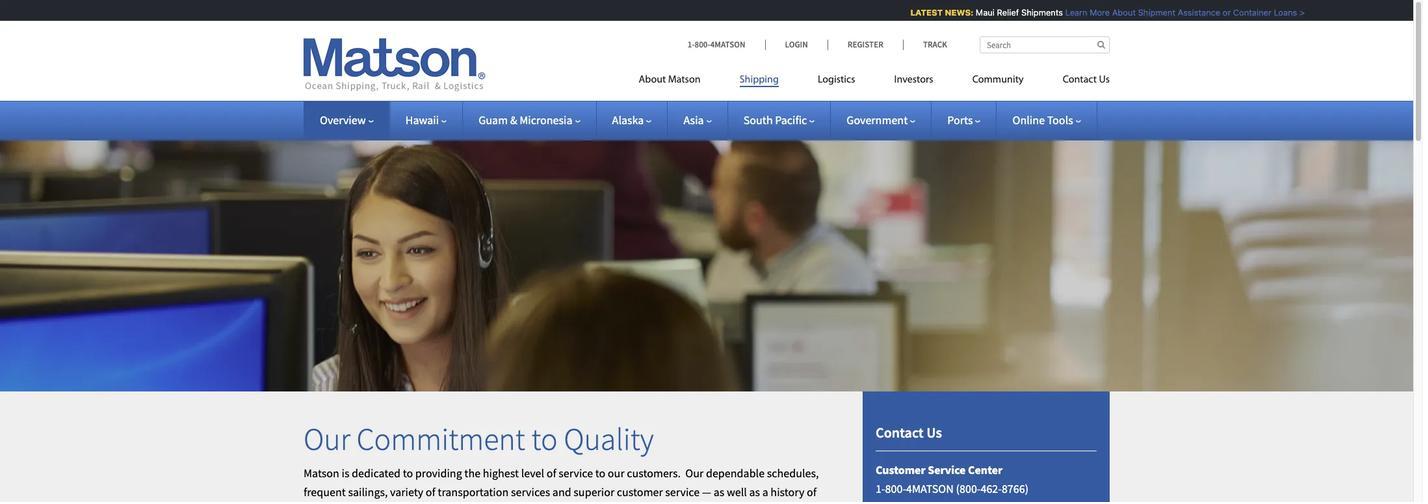 Task type: locate. For each thing, give the bounding box(es) containing it.
0 horizontal spatial of
[[426, 485, 436, 500]]

community link
[[953, 68, 1043, 95]]

sailings,
[[348, 485, 388, 500]]

0 horizontal spatial us
[[927, 423, 942, 441]]

shipping
[[740, 75, 779, 85]]

guam
[[479, 112, 508, 127]]

of
[[547, 466, 556, 481], [426, 485, 436, 500]]

assistance
[[1173, 7, 1215, 18]]

government link
[[847, 112, 916, 127]]

1 vertical spatial about
[[639, 75, 666, 85]]

contact inside the top menu navigation
[[1063, 75, 1097, 85]]

0 vertical spatial 4matson
[[711, 39, 746, 50]]

None search field
[[980, 36, 1110, 53]]

blue matson logo with ocean, shipping, truck, rail and logistics written beneath it. image
[[304, 38, 486, 92]]

0 vertical spatial 800-
[[695, 39, 711, 50]]

1 vertical spatial us
[[927, 423, 942, 441]]

of down providing
[[426, 485, 436, 500]]

0 vertical spatial contact us
[[1063, 75, 1110, 85]]

1 horizontal spatial us
[[1099, 75, 1110, 85]]

to left our
[[595, 466, 606, 481]]

as
[[714, 485, 725, 500], [749, 485, 760, 500]]

1 horizontal spatial as
[[749, 485, 760, 500]]

0 horizontal spatial 1-
[[688, 39, 695, 50]]

contact up tools
[[1063, 75, 1097, 85]]

as right —
[[714, 485, 725, 500]]

1 horizontal spatial 4matson
[[906, 481, 954, 496]]

track
[[923, 39, 947, 50]]

contact us down search icon
[[1063, 75, 1110, 85]]

1- up about matson link
[[688, 39, 695, 50]]

contact up customer at the right of the page
[[876, 423, 924, 441]]

service up and
[[559, 466, 593, 481]]

1 vertical spatial contact us
[[876, 423, 942, 441]]

register link
[[828, 39, 903, 50]]

to up variety
[[403, 466, 413, 481]]

1 vertical spatial of
[[426, 485, 436, 500]]

0 horizontal spatial 4matson
[[711, 39, 746, 50]]

us
[[1099, 75, 1110, 85], [927, 423, 942, 441]]

Search search field
[[980, 36, 1110, 53]]

is
[[342, 466, 350, 481]]

1-800-4matson link
[[688, 39, 765, 50]]

0 vertical spatial about
[[1107, 7, 1131, 18]]

news:
[[940, 7, 968, 18]]

overview
[[320, 112, 366, 127]]

800- up about matson link
[[695, 39, 711, 50]]

us down search icon
[[1099, 75, 1110, 85]]

south pacific
[[744, 112, 807, 127]]

customer
[[617, 485, 663, 500]]

0 vertical spatial contact
[[1063, 75, 1097, 85]]

about matson link
[[639, 68, 720, 95]]

south
[[744, 112, 773, 127]]

4matson up the 'shipping'
[[711, 39, 746, 50]]

0 horizontal spatial 800-
[[695, 39, 711, 50]]

0 horizontal spatial contact
[[876, 423, 924, 441]]

us up service
[[927, 423, 942, 441]]

0 horizontal spatial to
[[403, 466, 413, 481]]

matson
[[668, 75, 701, 85], [304, 466, 339, 481]]

0 vertical spatial of
[[547, 466, 556, 481]]

about right the more
[[1107, 7, 1131, 18]]

schedules,
[[767, 466, 819, 481]]

0 vertical spatial 1-
[[688, 39, 695, 50]]

contact us inside the top menu navigation
[[1063, 75, 1110, 85]]

service
[[928, 462, 966, 477]]

shipping link
[[720, 68, 799, 95]]

1 vertical spatial contact
[[876, 423, 924, 441]]

>
[[1294, 7, 1300, 18]]

matson inside the top menu navigation
[[668, 75, 701, 85]]

asia link
[[684, 112, 712, 127]]

matson up asia
[[668, 75, 701, 85]]

contact us
[[1063, 75, 1110, 85], [876, 423, 942, 441]]

shipments
[[1016, 7, 1058, 18]]

1 vertical spatial 1-
[[876, 481, 885, 496]]

us inside the contact us link
[[1099, 75, 1110, 85]]

1 horizontal spatial service
[[665, 485, 700, 500]]

login
[[785, 39, 808, 50]]

shipment
[[1133, 7, 1170, 18]]

providing
[[415, 466, 462, 481]]

1 horizontal spatial contact
[[1063, 75, 1097, 85]]

800-
[[695, 39, 711, 50], [885, 481, 906, 496]]

1 vertical spatial 800-
[[885, 481, 906, 496]]

about up alaska link
[[639, 75, 666, 85]]

latest news: maui relief shipments learn more about shipment assistance or container loans >
[[905, 7, 1300, 18]]

alaska
[[612, 112, 644, 127]]

service
[[559, 466, 593, 481], [665, 485, 700, 500]]

as left a
[[749, 485, 760, 500]]

a
[[763, 485, 768, 500]]

matson up the frequent on the bottom left of page
[[304, 466, 339, 481]]

0 vertical spatial us
[[1099, 75, 1110, 85]]

guam & micronesia
[[479, 112, 573, 127]]

0 horizontal spatial as
[[714, 485, 725, 500]]

1 horizontal spatial contact us
[[1063, 75, 1110, 85]]

micronesia
[[520, 112, 573, 127]]

0 horizontal spatial about
[[639, 75, 666, 85]]

tools
[[1047, 112, 1073, 127]]

1 horizontal spatial 800-
[[885, 481, 906, 496]]

contact us up customer at the right of the page
[[876, 423, 942, 441]]

4matson down service
[[906, 481, 954, 496]]

search image
[[1098, 40, 1105, 49]]

frequent
[[304, 485, 346, 500]]

1 horizontal spatial 1-
[[876, 481, 885, 496]]

us inside contact us section
[[927, 423, 942, 441]]

matson inside matson is dedicated to providing the highest level of service to our customers.  our dependable schedules, frequent sailings, variety of transportation services and superior customer service — as well as a history o
[[304, 466, 339, 481]]

0 horizontal spatial contact us
[[876, 423, 942, 441]]

0 horizontal spatial service
[[559, 466, 593, 481]]

800- inside customer service center 1-800-4matson (800-462-8766)
[[885, 481, 906, 496]]

highest
[[483, 466, 519, 481]]

service left —
[[665, 485, 700, 500]]

800- down customer at the right of the page
[[885, 481, 906, 496]]

0 horizontal spatial matson
[[304, 466, 339, 481]]

1 horizontal spatial matson
[[668, 75, 701, 85]]

to up level
[[532, 419, 558, 458]]

to
[[532, 419, 558, 458], [403, 466, 413, 481], [595, 466, 606, 481]]

1- down customer at the right of the page
[[876, 481, 885, 496]]

1 vertical spatial matson
[[304, 466, 339, 481]]

0 vertical spatial matson
[[668, 75, 701, 85]]

about
[[1107, 7, 1131, 18], [639, 75, 666, 85]]

customers.
[[627, 466, 681, 481]]

contact us section
[[847, 391, 1126, 502]]

loans
[[1269, 7, 1292, 18]]

4matson
[[711, 39, 746, 50], [906, 481, 954, 496]]

our commitment to quality
[[304, 419, 654, 458]]

our
[[608, 466, 625, 481]]

1-
[[688, 39, 695, 50], [876, 481, 885, 496]]

more
[[1085, 7, 1105, 18]]

1 vertical spatial 4matson
[[906, 481, 954, 496]]

of right level
[[547, 466, 556, 481]]

1 horizontal spatial about
[[1107, 7, 1131, 18]]



Task type: vqa. For each thing, say whether or not it's contained in the screenshot.
Our
yes



Task type: describe. For each thing, give the bounding box(es) containing it.
government
[[847, 112, 908, 127]]

about matson
[[639, 75, 701, 85]]

login link
[[765, 39, 828, 50]]

1 horizontal spatial of
[[547, 466, 556, 481]]

0 vertical spatial service
[[559, 466, 593, 481]]

ports
[[948, 112, 973, 127]]

transportation
[[438, 485, 509, 500]]

quality
[[564, 419, 654, 458]]

1-800-4matson
[[688, 39, 746, 50]]

online
[[1013, 112, 1045, 127]]

1- inside customer service center 1-800-4matson (800-462-8766)
[[876, 481, 885, 496]]

top menu navigation
[[639, 68, 1110, 95]]

logistics
[[818, 75, 855, 85]]

variety
[[390, 485, 423, 500]]

(800-
[[956, 481, 981, 496]]

462-
[[981, 481, 1002, 496]]

—
[[702, 485, 711, 500]]

2 as from the left
[[749, 485, 760, 500]]

overview link
[[320, 112, 374, 127]]

alaska link
[[612, 112, 652, 127]]

container
[[1228, 7, 1266, 18]]

pacific
[[775, 112, 807, 127]]

services
[[511, 485, 550, 500]]

contact us inside section
[[876, 423, 942, 441]]

hawaii link
[[406, 112, 447, 127]]

commitment
[[357, 419, 525, 458]]

1 vertical spatial service
[[665, 485, 700, 500]]

8766)
[[1002, 481, 1029, 496]]

and
[[553, 485, 571, 500]]

dependable
[[706, 466, 765, 481]]

learn more about shipment assistance or container loans > link
[[1060, 7, 1300, 18]]

the
[[465, 466, 481, 481]]

relief
[[992, 7, 1014, 18]]

investors link
[[875, 68, 953, 95]]

superior
[[574, 485, 615, 500]]

track link
[[903, 39, 947, 50]]

contact us link
[[1043, 68, 1110, 95]]

center
[[968, 462, 1003, 477]]

community
[[973, 75, 1024, 85]]

banner image
[[0, 120, 1414, 391]]

4matson inside customer service center 1-800-4matson (800-462-8766)
[[906, 481, 954, 496]]

level
[[521, 466, 544, 481]]

1 horizontal spatial to
[[532, 419, 558, 458]]

&
[[510, 112, 517, 127]]

history
[[771, 485, 805, 500]]

hawaii
[[406, 112, 439, 127]]

well
[[727, 485, 747, 500]]

or
[[1218, 7, 1226, 18]]

about inside the top menu navigation
[[639, 75, 666, 85]]

our
[[304, 419, 350, 458]]

online tools link
[[1013, 112, 1081, 127]]

contact inside section
[[876, 423, 924, 441]]

learn
[[1060, 7, 1082, 18]]

asia
[[684, 112, 704, 127]]

latest
[[905, 7, 938, 18]]

maui
[[971, 7, 989, 18]]

customer
[[876, 462, 926, 477]]

guam & micronesia link
[[479, 112, 580, 127]]

logistics link
[[799, 68, 875, 95]]

ports link
[[948, 112, 981, 127]]

south pacific link
[[744, 112, 815, 127]]

dedicated
[[352, 466, 401, 481]]

1 as from the left
[[714, 485, 725, 500]]

customer service center 1-800-4matson (800-462-8766)
[[876, 462, 1029, 496]]

1-800-4matson (800-462-8766) link
[[876, 481, 1029, 496]]

2 horizontal spatial to
[[595, 466, 606, 481]]

matson is dedicated to providing the highest level of service to our customers.  our dependable schedules, frequent sailings, variety of transportation services and superior customer service — as well as a history o
[[304, 466, 819, 502]]

investors
[[894, 75, 934, 85]]

online tools
[[1013, 112, 1073, 127]]

register
[[848, 39, 884, 50]]



